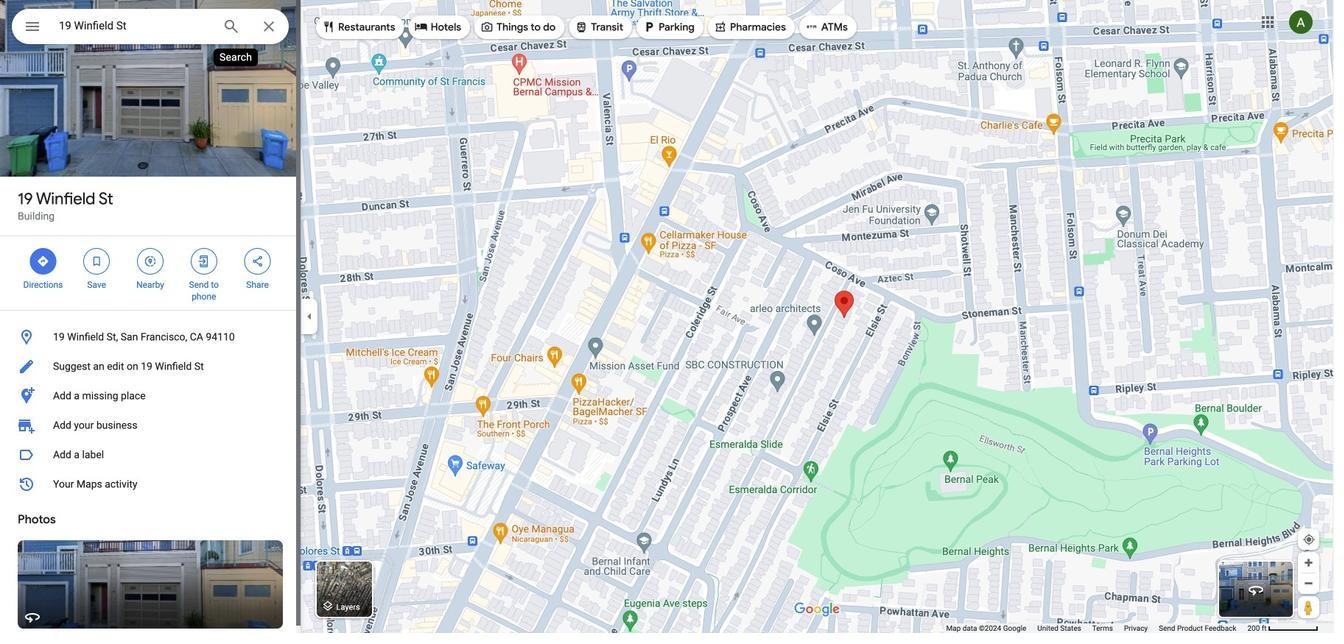 Task type: vqa. For each thing, say whether or not it's contained in the screenshot.
Zoom out icon
yes



Task type: describe. For each thing, give the bounding box(es) containing it.
show street view coverage image
[[1298, 597, 1320, 619]]

zoom out image
[[1303, 578, 1314, 589]]

none field inside 19 winfield st field
[[59, 17, 211, 35]]

show your location image
[[1303, 533, 1316, 547]]

zoom in image
[[1303, 558, 1314, 569]]

google maps element
[[0, 0, 1334, 634]]



Task type: locate. For each thing, give the bounding box(es) containing it.
actions for 19 winfield st region
[[0, 237, 301, 310]]

street view image
[[1247, 581, 1265, 599]]

19 Winfield St field
[[12, 9, 289, 49]]

collapse side panel image
[[301, 309, 318, 325]]

None field
[[59, 17, 211, 35]]

none search field inside google maps element
[[12, 9, 289, 49]]

google account: augustus odena  
(augustus@adept.ai) image
[[1289, 10, 1313, 34]]

main content
[[0, 0, 301, 634]]

None search field
[[12, 9, 289, 49]]



